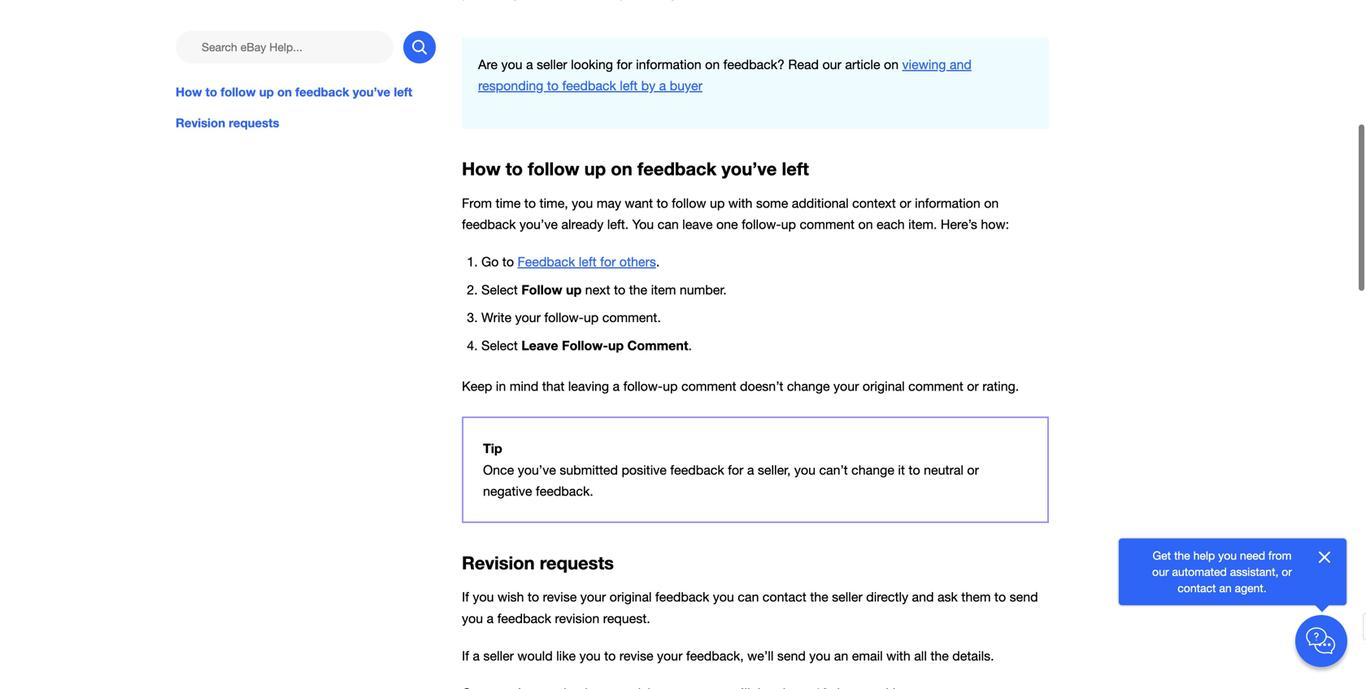 Task type: locate. For each thing, give the bounding box(es) containing it.
you've up feedback.
[[518, 462, 556, 477]]

can inside the from time to time, you may want to follow up with some additional context or information on feedback you've already left. you can leave one follow-up comment on each item. here's how:
[[658, 217, 679, 232]]

select inside select follow up next to the item number.
[[482, 282, 518, 297]]

0 horizontal spatial revision
[[176, 116, 225, 130]]

0 horizontal spatial follow-
[[544, 310, 584, 325]]

0 horizontal spatial send
[[778, 648, 806, 663]]

are
[[478, 57, 498, 72]]

comment
[[628, 338, 689, 353]]

. inside select leave follow-up comment .
[[689, 338, 692, 353]]

1 horizontal spatial information
[[915, 196, 981, 211]]

2 horizontal spatial for
[[728, 462, 744, 477]]

send inside if you wish to revise your original feedback you can contact the seller directly and ask them to send you a feedback revision request.
[[1010, 590, 1038, 605]]

. up item
[[656, 254, 660, 269]]

1 horizontal spatial and
[[950, 57, 972, 72]]

0 horizontal spatial contact
[[763, 590, 807, 605]]

0 vertical spatial and
[[950, 57, 972, 72]]

revise up revision
[[543, 590, 577, 605]]

1 horizontal spatial follow-
[[624, 379, 663, 394]]

0 vertical spatial with
[[729, 196, 753, 211]]

how to follow up on feedback you've left up want
[[462, 158, 809, 179]]

select for leave
[[482, 338, 518, 353]]

the left item
[[629, 282, 648, 297]]

one
[[717, 217, 738, 232]]

1 vertical spatial for
[[600, 254, 616, 269]]

how:
[[981, 217, 1010, 232]]

contact inside "get the help you need from our automated assistant, or contact an agent."
[[1178, 581, 1217, 595]]

1 horizontal spatial can
[[738, 590, 759, 605]]

2 select from the top
[[482, 338, 518, 353]]

ask
[[938, 590, 958, 605]]

0 horizontal spatial seller
[[484, 648, 514, 663]]

comment down additional
[[800, 217, 855, 232]]

original inside if you wish to revise your original feedback you can contact the seller directly and ask them to send you a feedback revision request.
[[610, 590, 652, 605]]

0 vertical spatial an
[[1220, 581, 1232, 595]]

0 vertical spatial revision requests
[[176, 116, 279, 130]]

seller left directly
[[832, 590, 863, 605]]

an left agent.
[[1220, 581, 1232, 595]]

1 horizontal spatial how to follow up on feedback you've left
[[462, 158, 809, 179]]

0 vertical spatial follow-
[[742, 217, 781, 232]]

up down 'search ebay help...' text field
[[259, 85, 274, 99]]

send right the them
[[1010, 590, 1038, 605]]

feedback inside tip once you've submitted positive feedback for a seller, you can't change it to neutral or negative feedback.
[[671, 462, 725, 477]]

if left would
[[462, 648, 469, 663]]

change
[[787, 379, 830, 394], [852, 462, 895, 477]]

change right doesn't
[[787, 379, 830, 394]]

for inside tip once you've submitted positive feedback for a seller, you can't change it to neutral or negative feedback.
[[728, 462, 744, 477]]

2 horizontal spatial follow-
[[742, 217, 781, 232]]

1 vertical spatial how
[[462, 158, 501, 179]]

. down number.
[[689, 338, 692, 353]]

feedback down from at top
[[462, 217, 516, 232]]

1 horizontal spatial an
[[1220, 581, 1232, 595]]

select inside select leave follow-up comment .
[[482, 338, 518, 353]]

1 vertical spatial requests
[[540, 552, 614, 573]]

email
[[852, 648, 883, 663]]

2 horizontal spatial follow
[[672, 196, 707, 211]]

responding
[[478, 78, 544, 93]]

0 horizontal spatial how to follow up on feedback you've left
[[176, 85, 412, 99]]

it
[[898, 462, 905, 477]]

0 vertical spatial for
[[617, 57, 633, 72]]

doesn't
[[740, 379, 784, 394]]

0 vertical spatial how
[[176, 85, 202, 99]]

information up here's
[[915, 196, 981, 211]]

contact
[[1178, 581, 1217, 595], [763, 590, 807, 605]]

up up one
[[710, 196, 725, 211]]

0 vertical spatial .
[[656, 254, 660, 269]]

1 vertical spatial revise
[[620, 648, 654, 663]]

follow- down some
[[742, 217, 781, 232]]

you've up revision requests link
[[353, 85, 391, 99]]

follow down 'search ebay help...' text field
[[221, 85, 256, 99]]

0 vertical spatial send
[[1010, 590, 1038, 605]]

how
[[176, 85, 202, 99], [462, 158, 501, 179]]

follow
[[221, 85, 256, 99], [528, 158, 580, 179], [672, 196, 707, 211]]

if
[[462, 590, 469, 605], [462, 648, 469, 663]]

0 horizontal spatial change
[[787, 379, 830, 394]]

get
[[1153, 549, 1171, 562]]

for left seller,
[[728, 462, 744, 477]]

1 vertical spatial if
[[462, 648, 469, 663]]

feedback up want
[[638, 158, 717, 179]]

how to follow up on feedback you've left up revision requests link
[[176, 85, 412, 99]]

up down comment.
[[608, 338, 624, 353]]

1 vertical spatial change
[[852, 462, 895, 477]]

up down some
[[781, 217, 796, 232]]

our down get
[[1153, 565, 1169, 578]]

select for follow
[[482, 282, 518, 297]]

an left email
[[834, 648, 849, 663]]

revision
[[176, 116, 225, 130], [462, 552, 535, 573]]

your
[[515, 310, 541, 325], [834, 379, 859, 394], [581, 590, 606, 605], [657, 648, 683, 663]]

1 horizontal spatial change
[[852, 462, 895, 477]]

information up buyer
[[636, 57, 702, 72]]

assistant,
[[1231, 565, 1279, 578]]

1 vertical spatial information
[[915, 196, 981, 211]]

1 vertical spatial revision requests
[[462, 552, 614, 573]]

1 vertical spatial can
[[738, 590, 759, 605]]

2 vertical spatial for
[[728, 462, 744, 477]]

1 vertical spatial send
[[778, 648, 806, 663]]

1 vertical spatial select
[[482, 338, 518, 353]]

0 horizontal spatial how
[[176, 85, 202, 99]]

Search eBay Help... text field
[[176, 31, 394, 63]]

and inside if you wish to revise your original feedback you can contact the seller directly and ask them to send you a feedback revision request.
[[912, 590, 934, 605]]

help
[[1194, 549, 1216, 562]]

and left ask
[[912, 590, 934, 605]]

with
[[729, 196, 753, 211], [887, 648, 911, 663]]

from
[[462, 196, 492, 211]]

follow up time,
[[528, 158, 580, 179]]

the inside "get the help you need from our automated assistant, or contact an agent."
[[1175, 549, 1191, 562]]

feedback inside the from time to time, you may want to follow up with some additional context or information on feedback you've already left. you can leave one follow-up comment on each item. here's how:
[[462, 217, 516, 232]]

0 horizontal spatial with
[[729, 196, 753, 211]]

or right neutral
[[968, 462, 979, 477]]

revision requests
[[176, 116, 279, 130], [462, 552, 614, 573]]

contact up we'll
[[763, 590, 807, 605]]

buyer
[[670, 78, 703, 93]]

the inside select follow up next to the item number.
[[629, 282, 648, 297]]

get the help you need from our automated assistant, or contact an agent.
[[1153, 549, 1293, 595]]

on up may
[[611, 158, 633, 179]]

2 vertical spatial follow
[[672, 196, 707, 211]]

0 horizontal spatial and
[[912, 590, 934, 605]]

requests
[[229, 116, 279, 130], [540, 552, 614, 573]]

follow
[[522, 282, 563, 297]]

and right 'viewing'
[[950, 57, 972, 72]]

feedback left for others link
[[518, 254, 656, 269]]

left
[[620, 78, 638, 93], [394, 85, 412, 99], [782, 158, 809, 179], [579, 254, 597, 269]]

revise
[[543, 590, 577, 605], [620, 648, 654, 663]]

from
[[1269, 549, 1292, 562]]

1 horizontal spatial .
[[689, 338, 692, 353]]

with up one
[[729, 196, 753, 211]]

you've down time,
[[520, 217, 558, 232]]

select follow up next to the item number.
[[482, 282, 727, 297]]

0 horizontal spatial for
[[600, 254, 616, 269]]

requests down how to follow up on feedback you've left link
[[229, 116, 279, 130]]

seller left would
[[484, 648, 514, 663]]

follow- inside the from time to time, you may want to follow up with some additional context or information on feedback you've already left. you can leave one follow-up comment on each item. here's how:
[[742, 217, 781, 232]]

1 vertical spatial seller
[[832, 590, 863, 605]]

comment left rating.
[[909, 379, 964, 394]]

a inside tip once you've submitted positive feedback for a seller, you can't change it to neutral or negative feedback.
[[747, 462, 754, 477]]

in
[[496, 379, 506, 394]]

our right read
[[823, 57, 842, 72]]

1 horizontal spatial our
[[1153, 565, 1169, 578]]

on up revision requests link
[[277, 85, 292, 99]]

0 horizontal spatial original
[[610, 590, 652, 605]]

for
[[617, 57, 633, 72], [600, 254, 616, 269], [728, 462, 744, 477]]

contact inside if you wish to revise your original feedback you can contact the seller directly and ask them to send you a feedback revision request.
[[763, 590, 807, 605]]

or up 'each'
[[900, 196, 912, 211]]

seller up to feedback
[[537, 57, 568, 72]]

0 vertical spatial change
[[787, 379, 830, 394]]

change left it
[[852, 462, 895, 477]]

0 vertical spatial original
[[863, 379, 905, 394]]

and
[[950, 57, 972, 72], [912, 590, 934, 605]]

0 horizontal spatial comment
[[682, 379, 737, 394]]

a
[[526, 57, 533, 72], [659, 78, 666, 93], [613, 379, 620, 394], [747, 462, 754, 477], [487, 611, 494, 626], [473, 648, 480, 663]]

can up we'll
[[738, 590, 759, 605]]

follow-
[[742, 217, 781, 232], [544, 310, 584, 325], [624, 379, 663, 394]]

0 horizontal spatial requests
[[229, 116, 279, 130]]

feedback.
[[536, 483, 594, 499]]

revise down request.
[[620, 648, 654, 663]]

0 horizontal spatial our
[[823, 57, 842, 72]]

1 vertical spatial revision
[[462, 552, 535, 573]]

1 vertical spatial original
[[610, 590, 652, 605]]

1 horizontal spatial comment
[[800, 217, 855, 232]]

1 horizontal spatial seller
[[537, 57, 568, 72]]

0 vertical spatial revise
[[543, 590, 577, 605]]

you inside the from time to time, you may want to follow up with some additional context or information on feedback you've already left. you can leave one follow-up comment on each item. here's how:
[[572, 196, 593, 211]]

each
[[877, 217, 905, 232]]

0 horizontal spatial can
[[658, 217, 679, 232]]

0 vertical spatial seller
[[537, 57, 568, 72]]

0 vertical spatial follow
[[221, 85, 256, 99]]

follow up the leave
[[672, 196, 707, 211]]

neutral
[[924, 462, 964, 477]]

an
[[1220, 581, 1232, 595], [834, 648, 849, 663]]

0 horizontal spatial .
[[656, 254, 660, 269]]

for up select follow up next to the item number.
[[600, 254, 616, 269]]

on up how: in the right of the page
[[984, 196, 999, 211]]

follow- up follow-
[[544, 310, 584, 325]]

original
[[863, 379, 905, 394], [610, 590, 652, 605]]

like
[[557, 648, 576, 663]]

comment.
[[603, 310, 661, 325]]

if left wish
[[462, 590, 469, 605]]

1 select from the top
[[482, 282, 518, 297]]

additional
[[792, 196, 849, 211]]

the right get
[[1175, 549, 1191, 562]]

select down write
[[482, 338, 518, 353]]

0 vertical spatial if
[[462, 590, 469, 605]]

select up write
[[482, 282, 518, 297]]

1 vertical spatial .
[[689, 338, 692, 353]]

revision requests link
[[176, 114, 436, 132]]

1 vertical spatial follow-
[[544, 310, 584, 325]]

rating.
[[983, 379, 1019, 394]]

can right you
[[658, 217, 679, 232]]

1 horizontal spatial contact
[[1178, 581, 1217, 595]]

.
[[656, 254, 660, 269], [689, 338, 692, 353]]

time
[[496, 196, 521, 211]]

for right looking
[[617, 57, 633, 72]]

1 horizontal spatial for
[[617, 57, 633, 72]]

you've
[[353, 85, 391, 99], [722, 158, 777, 179], [520, 217, 558, 232], [518, 462, 556, 477]]

and inside viewing and responding to feedback left by a buyer
[[950, 57, 972, 72]]

0 horizontal spatial revision requests
[[176, 116, 279, 130]]

number.
[[680, 282, 727, 297]]

or left rating.
[[967, 379, 979, 394]]

if inside if you wish to revise your original feedback you can contact the seller directly and ask them to send you a feedback revision request.
[[462, 590, 469, 605]]

1 vertical spatial with
[[887, 648, 911, 663]]

revision
[[555, 611, 600, 626]]

2 vertical spatial follow-
[[624, 379, 663, 394]]

comment left doesn't
[[682, 379, 737, 394]]

the left directly
[[810, 590, 829, 605]]

0 horizontal spatial revise
[[543, 590, 577, 605]]

feedback
[[295, 85, 349, 99], [638, 158, 717, 179], [462, 217, 516, 232], [671, 462, 725, 477], [656, 590, 710, 605], [497, 611, 551, 626]]

follow- down comment
[[624, 379, 663, 394]]

1 vertical spatial an
[[834, 648, 849, 663]]

feedback down wish
[[497, 611, 551, 626]]

1 horizontal spatial follow
[[528, 158, 580, 179]]

feedback right positive
[[671, 462, 725, 477]]

follow inside the from time to time, you may want to follow up with some additional context or information on feedback you've already left. you can leave one follow-up comment on each item. here's how:
[[672, 196, 707, 211]]

1 if from the top
[[462, 590, 469, 605]]

1 horizontal spatial send
[[1010, 590, 1038, 605]]

1 vertical spatial and
[[912, 590, 934, 605]]

requests up revision
[[540, 552, 614, 573]]

you've inside tip once you've submitted positive feedback for a seller, you can't change it to neutral or negative feedback.
[[518, 462, 556, 477]]

follow-
[[562, 338, 608, 353]]

you inside tip once you've submitted positive feedback for a seller, you can't change it to neutral or negative feedback.
[[795, 462, 816, 477]]

1 vertical spatial our
[[1153, 565, 1169, 578]]

contact down automated
[[1178, 581, 1217, 595]]

directly
[[867, 590, 909, 605]]

1 horizontal spatial revise
[[620, 648, 654, 663]]

how to follow up on feedback you've left
[[176, 85, 412, 99], [462, 158, 809, 179]]

2 horizontal spatial seller
[[832, 590, 863, 605]]

leave
[[683, 217, 713, 232]]

0 vertical spatial can
[[658, 217, 679, 232]]

or
[[900, 196, 912, 211], [967, 379, 979, 394], [968, 462, 979, 477], [1282, 565, 1293, 578]]

details.
[[953, 648, 995, 663]]

with left 'all'
[[887, 648, 911, 663]]

to inside tip once you've submitted positive feedback for a seller, you can't change it to neutral or negative feedback.
[[909, 462, 921, 477]]

0 vertical spatial information
[[636, 57, 702, 72]]

0 vertical spatial requests
[[229, 116, 279, 130]]

you
[[501, 57, 523, 72], [572, 196, 593, 211], [795, 462, 816, 477], [1219, 549, 1237, 562], [473, 590, 494, 605], [713, 590, 734, 605], [462, 611, 483, 626], [580, 648, 601, 663], [810, 648, 831, 663]]

0 vertical spatial select
[[482, 282, 518, 297]]

or inside the from time to time, you may want to follow up with some additional context or information on feedback you've already left. you can leave one follow-up comment on each item. here's how:
[[900, 196, 912, 211]]

0 vertical spatial our
[[823, 57, 842, 72]]

send right we'll
[[778, 648, 806, 663]]

0 vertical spatial revision
[[176, 116, 225, 130]]

2 if from the top
[[462, 648, 469, 663]]

or down from
[[1282, 565, 1293, 578]]

1 horizontal spatial revision
[[462, 552, 535, 573]]



Task type: vqa. For each thing, say whether or not it's contained in the screenshot.
the bottom How
yes



Task type: describe. For each thing, give the bounding box(es) containing it.
wish
[[498, 590, 524, 605]]

0 horizontal spatial information
[[636, 57, 702, 72]]

get the help you need from our automated assistant, or contact an agent. tooltip
[[1145, 547, 1300, 596]]

tip
[[483, 441, 502, 456]]

seller,
[[758, 462, 791, 477]]

to inside select follow up next to the item number.
[[614, 282, 626, 297]]

item.
[[909, 217, 937, 232]]

item
[[651, 282, 676, 297]]

change inside tip once you've submitted positive feedback for a seller, you can't change it to neutral or negative feedback.
[[852, 462, 895, 477]]

on right article
[[884, 57, 899, 72]]

viewing
[[903, 57, 946, 72]]

you've inside the from time to time, you may want to follow up with some additional context or information on feedback you've already left. you can leave one follow-up comment on each item. here's how:
[[520, 217, 558, 232]]

go
[[482, 254, 499, 269]]

mind
[[510, 379, 539, 394]]

are you a seller looking for information on feedback? read our article on
[[478, 57, 903, 72]]

left.
[[607, 217, 629, 232]]

if you wish to revise your original feedback you can contact the seller directly and ask them to send you a feedback revision request.
[[462, 590, 1038, 626]]

left inside viewing and responding to feedback left by a buyer
[[620, 78, 638, 93]]

positive
[[622, 462, 667, 477]]

feedback
[[518, 254, 575, 269]]

with inside the from time to time, you may want to follow up with some additional context or information on feedback you've already left. you can leave one follow-up comment on each item. here's how:
[[729, 196, 753, 211]]

article
[[845, 57, 881, 72]]

contact for an
[[1178, 581, 1217, 595]]

would
[[518, 648, 553, 663]]

if a seller would like you to revise your feedback, we'll send you an email with all the details.
[[462, 648, 995, 663]]

viewing and responding to feedback left by a buyer link
[[478, 57, 972, 93]]

tip once you've submitted positive feedback for a seller, you can't change it to neutral or negative feedback.
[[483, 441, 979, 499]]

once
[[483, 462, 514, 477]]

revise inside if you wish to revise your original feedback you can contact the seller directly and ask them to send you a feedback revision request.
[[543, 590, 577, 605]]

your inside if you wish to revise your original feedback you can contact the seller directly and ask them to send you a feedback revision request.
[[581, 590, 606, 605]]

2 horizontal spatial comment
[[909, 379, 964, 394]]

up up may
[[585, 158, 606, 179]]

want
[[625, 196, 653, 211]]

an inside "get the help you need from our automated assistant, or contact an agent."
[[1220, 581, 1232, 595]]

on left feedback?
[[705, 57, 720, 72]]

you inside "get the help you need from our automated assistant, or contact an agent."
[[1219, 549, 1237, 562]]

some
[[756, 196, 788, 211]]

next
[[585, 282, 611, 297]]

others
[[620, 254, 656, 269]]

1 horizontal spatial original
[[863, 379, 905, 394]]

go to feedback left for others .
[[482, 254, 660, 269]]

the inside if you wish to revise your original feedback you can contact the seller directly and ask them to send you a feedback revision request.
[[810, 590, 829, 605]]

negative
[[483, 483, 532, 499]]

feedback up revision requests link
[[295, 85, 349, 99]]

0 horizontal spatial follow
[[221, 85, 256, 99]]

a inside if you wish to revise your original feedback you can contact the seller directly and ask them to send you a feedback revision request.
[[487, 611, 494, 626]]

up down comment
[[663, 379, 678, 394]]

feedback?
[[724, 57, 785, 72]]

from time to time, you may want to follow up with some additional context or information on feedback you've already left. you can leave one follow-up comment on each item. here's how:
[[462, 196, 1010, 232]]

keep
[[462, 379, 492, 394]]

automated
[[1173, 565, 1227, 578]]

need
[[1240, 549, 1266, 562]]

or inside tip once you've submitted positive feedback for a seller, you can't change it to neutral or negative feedback.
[[968, 462, 979, 477]]

write
[[482, 310, 512, 325]]

up left next
[[566, 282, 582, 297]]

can inside if you wish to revise your original feedback you can contact the seller directly and ask them to send you a feedback revision request.
[[738, 590, 759, 605]]

already
[[562, 217, 604, 232]]

that
[[542, 379, 565, 394]]

comment inside the from time to time, you may want to follow up with some additional context or information on feedback you've already left. you can leave one follow-up comment on each item. here's how:
[[800, 217, 855, 232]]

we'll
[[748, 648, 774, 663]]

1 horizontal spatial how
[[462, 158, 501, 179]]

viewing and responding to feedback left by a buyer
[[478, 57, 972, 93]]

feedback up feedback,
[[656, 590, 710, 605]]

here's
[[941, 217, 978, 232]]

read
[[789, 57, 819, 72]]

by
[[642, 78, 656, 93]]

time,
[[540, 196, 568, 211]]

information inside the from time to time, you may want to follow up with some additional context or information on feedback you've already left. you can leave one follow-up comment on each item. here's how:
[[915, 196, 981, 211]]

write your follow-up comment.
[[482, 310, 661, 325]]

1 horizontal spatial requests
[[540, 552, 614, 573]]

1 horizontal spatial with
[[887, 648, 911, 663]]

feedback,
[[686, 648, 744, 663]]

all
[[915, 648, 927, 663]]

contact for the
[[763, 590, 807, 605]]

1 vertical spatial how to follow up on feedback you've left
[[462, 158, 809, 179]]

on down 'context'
[[859, 217, 873, 232]]

keep in mind that leaving a follow-up comment doesn't change your original comment or rating.
[[462, 379, 1019, 394]]

or inside "get the help you need from our automated assistant, or contact an agent."
[[1282, 565, 1293, 578]]

a inside viewing and responding to feedback left by a buyer
[[659, 78, 666, 93]]

up up select leave follow-up comment .
[[584, 310, 599, 325]]

the right 'all'
[[931, 648, 949, 663]]

on inside how to follow up on feedback you've left link
[[277, 85, 292, 99]]

looking
[[571, 57, 613, 72]]

you've up some
[[722, 158, 777, 179]]

submitted
[[560, 462, 618, 477]]

leave
[[522, 338, 558, 353]]

1 vertical spatial follow
[[528, 158, 580, 179]]

our inside "get the help you need from our automated assistant, or contact an agent."
[[1153, 565, 1169, 578]]

how to follow up on feedback you've left link
[[176, 83, 436, 101]]

leaving
[[568, 379, 609, 394]]

select leave follow-up comment .
[[482, 338, 692, 353]]

1 horizontal spatial revision requests
[[462, 552, 614, 573]]

may
[[597, 196, 621, 211]]

can't
[[820, 462, 848, 477]]

to feedback
[[547, 78, 616, 93]]

seller inside if you wish to revise your original feedback you can contact the seller directly and ask them to send you a feedback revision request.
[[832, 590, 863, 605]]

them
[[962, 590, 991, 605]]

context
[[853, 196, 896, 211]]

0 vertical spatial how to follow up on feedback you've left
[[176, 85, 412, 99]]

if for if you wish to revise your original feedback you can contact the seller directly and ask them to send you a feedback revision request.
[[462, 590, 469, 605]]

request.
[[603, 611, 651, 626]]

2 vertical spatial seller
[[484, 648, 514, 663]]

agent.
[[1235, 581, 1267, 595]]

you
[[632, 217, 654, 232]]

0 horizontal spatial an
[[834, 648, 849, 663]]

if for if a seller would like you to revise your feedback, we'll send you an email with all the details.
[[462, 648, 469, 663]]



